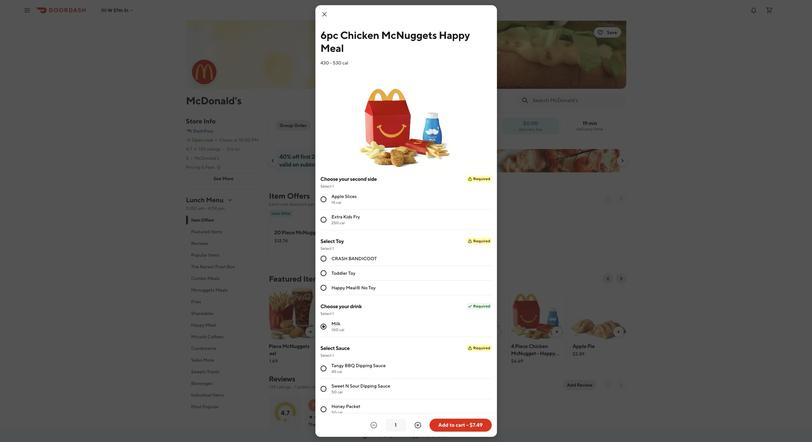 Task type: vqa. For each thing, say whether or not it's contained in the screenshot.
Gorditas "image"
no



Task type: describe. For each thing, give the bounding box(es) containing it.
to inside the 40% off first 2 orders up to $10 off with 40welcome, valid on subtotals $15
[[341, 153, 346, 160]]

increase quantity by 1 image
[[414, 421, 422, 429]]

box
[[227, 264, 235, 269]]

dipping inside tangy bbq dipping sauce 45 cal
[[356, 363, 372, 368]]

review
[[577, 383, 592, 388]]

0 horizontal spatial ratings
[[207, 147, 221, 152]]

select toy group
[[320, 238, 492, 295]]

packet
[[346, 404, 360, 409]]

1 vertical spatial next button of carousel image
[[618, 276, 624, 281]]

fries button
[[186, 296, 261, 308]]

open
[[192, 137, 204, 143]]

choose your drink group
[[320, 303, 492, 337]]

2 select from the top
[[320, 238, 335, 244]]

offers for item offers
[[201, 218, 214, 223]]

store info
[[186, 117, 216, 125]]

kids
[[343, 214, 352, 219]]

1 vertical spatial mcdonald's
[[194, 156, 219, 161]]

previous image
[[605, 383, 611, 388]]

20
[[274, 230, 281, 236]]

piece for meal
[[269, 343, 281, 349]]

honey packet 50 cal
[[331, 404, 360, 415]]

111
[[101, 8, 107, 13]]

- right am
[[205, 206, 207, 211]]

see for see all
[[412, 421, 420, 426]]

cal inside 'apple slices 15 cal'
[[336, 200, 341, 205]]

lunch menu
[[186, 196, 224, 204]]

reviews for reviews
[[191, 241, 208, 246]]

milk 100 cal
[[331, 321, 344, 332]]

1 inside 'select sauce select 1'
[[332, 353, 334, 358]]

sweets treats
[[191, 369, 219, 374]]

shareables
[[191, 311, 214, 316]]

milk
[[331, 321, 340, 326]]

430 - 530 cal
[[320, 60, 348, 65]]

add item to cart image for $2.89
[[616, 329, 621, 335]]

15
[[331, 200, 335, 205]]

order
[[294, 123, 307, 128]]

featured inside heading
[[269, 274, 302, 283]]

$0.00 delivery fee
[[519, 120, 542, 132]]

4:59
[[208, 206, 217, 211]]

- inside button
[[466, 422, 468, 428]]

most popular
[[191, 404, 219, 409]]

next image
[[618, 383, 624, 388]]

happy meal® no toy
[[331, 285, 376, 290]]

fees
[[205, 165, 215, 170]]

individual
[[191, 393, 211, 398]]

$
[[186, 156, 189, 161]]

$12.74
[[274, 238, 288, 243]]

happy inside 4 piece chicken mcnugget - happy meal
[[540, 350, 555, 357]]

most popular button
[[186, 401, 261, 413]]

second
[[350, 176, 367, 182]]

meal inside 4 piece chicken mcnugget - happy meal
[[511, 358, 522, 364]]

no
[[361, 285, 368, 290]]

the kerwin frost box
[[191, 264, 235, 269]]

Happy Meal® No Toy radio
[[320, 285, 326, 291]]

toy for select
[[336, 238, 344, 244]]

mccafe coffees button
[[186, 331, 261, 343]]

• right $
[[191, 156, 192, 161]]

see for see more
[[214, 176, 221, 181]]

0 vertical spatial next button of carousel image
[[620, 158, 625, 163]]

previous button of carousel image for next button of carousel icon on the top
[[605, 196, 611, 202]]

Current quantity is 1 number field
[[389, 422, 402, 429]]

select sauce group
[[320, 345, 492, 442]]

the
[[191, 264, 199, 269]]

add for add review
[[567, 383, 576, 388]]

the kerwin frost box button
[[186, 261, 261, 273]]

featured items heading
[[269, 274, 323, 284]]

1 inside reviews 135 ratings • 1 public review
[[295, 384, 297, 390]]

6pc chicken mcnuggets happy meal inside button
[[449, 343, 493, 364]]

next button of carousel image
[[618, 196, 624, 202]]

• right now
[[215, 137, 217, 143]]

5
[[282, 429, 284, 434]]

add for add to cart - $7.49
[[438, 422, 448, 428]]

of
[[278, 429, 281, 434]]

drink
[[350, 303, 362, 310]]

choose your drink select 1
[[320, 303, 362, 316]]

11/11/23
[[335, 415, 349, 419]]

250
[[331, 220, 339, 225]]

crash bandicoot
[[331, 256, 377, 261]]

$9.39
[[326, 359, 338, 364]]

cal inside extra kids fry 250 cal
[[340, 220, 345, 225]]

choose for choose your drink
[[320, 303, 338, 310]]

individual items button
[[186, 389, 261, 401]]

mcnuggets meals button
[[186, 284, 261, 296]]

select sauce select 1
[[320, 345, 350, 358]]

on inside the 40% off first 2 orders up to $10 off with 40welcome, valid on subtotals $15
[[292, 161, 299, 168]]

3 select from the top
[[320, 246, 332, 251]]

most
[[191, 404, 202, 409]]

1 inside choose your drink select 1
[[332, 311, 334, 316]]

happy meal button
[[186, 319, 261, 331]]

info
[[204, 117, 216, 125]]

see more button
[[186, 173, 261, 184]]

coffees
[[207, 334, 224, 339]]

with inside double quarter pounder with cheese $9.39
[[347, 350, 357, 357]]

your for second
[[339, 176, 349, 182]]

to inside button
[[450, 422, 455, 428]]

reviews button
[[186, 238, 261, 249]]

0 vertical spatial 135
[[199, 147, 206, 152]]

6pc chicken mcnuggets happy meal dialog
[[315, 5, 497, 442]]

135 inside reviews 135 ratings • 1 public review
[[269, 384, 276, 390]]

select inside choose your second side select 1
[[320, 184, 332, 189]]

all
[[421, 421, 426, 426]]

your for drink
[[339, 303, 349, 310]]

4 piece chicken mcnugget - happy meal
[[511, 343, 555, 364]]

50 inside sweet n sour dipping sauce 50 cal
[[331, 390, 337, 395]]

40%
[[279, 153, 291, 160]]

choose for choose your second side
[[320, 176, 338, 182]]

side
[[367, 176, 377, 182]]

pm
[[251, 137, 259, 143]]

1 vertical spatial featured items
[[269, 274, 323, 283]]

popular inside most popular button
[[203, 404, 219, 409]]

6pc chicken mcnuggets happy meal button
[[447, 287, 505, 368]]

am
[[198, 206, 204, 211]]

add to cart - $7.49 button
[[429, 419, 492, 432]]

dashpass
[[193, 128, 213, 134]]

item offer
[[271, 211, 291, 216]]

cal inside milk 100 cal
[[339, 327, 344, 332]]

offer
[[281, 211, 291, 216]]

piece for mcnugget
[[515, 343, 528, 349]]

1 vertical spatial on
[[431, 432, 437, 439]]

mccafe coffees
[[191, 334, 224, 339]]

mcnuggets inside button
[[449, 350, 477, 357]]

sweets treats button
[[186, 366, 261, 378]]

apple pie image
[[570, 287, 627, 341]]

sauce inside sweet n sour dipping sauce 50 cal
[[378, 383, 390, 389]]

condiments
[[191, 346, 216, 351]]

none radio inside select sauce group
[[320, 386, 326, 392]]

$ • mcdonald's
[[186, 156, 219, 161]]

reviews link
[[269, 375, 295, 383]]

group
[[280, 123, 293, 128]]

open now
[[192, 137, 213, 143]]

$7.49
[[470, 422, 483, 428]]

lunch
[[186, 196, 205, 204]]

mcnuggetsⓡ
[[397, 432, 430, 439]]

6 piece mcnuggets meal $11.69
[[265, 343, 310, 364]]

quarter
[[344, 343, 362, 349]]

6pc inside button
[[449, 343, 458, 349]]

save button
[[594, 27, 621, 38]]

double quarter pounder with cheese $9.39
[[326, 343, 375, 364]]

mcnugget
[[511, 350, 536, 357]]

$2.89
[[573, 351, 585, 357]]

meal inside dialog
[[320, 42, 344, 54]]

mcnuggets meals
[[191, 288, 228, 293]]

order
[[316, 202, 327, 207]]

6 piece mcnuggets meal image
[[262, 287, 319, 341]]

of 5 stars
[[278, 429, 293, 434]]

50 inside honey packet 50 cal
[[331, 410, 337, 415]]

0 vertical spatial mcdonald's
[[186, 94, 242, 107]]

0 horizontal spatial 4.7
[[186, 147, 192, 152]]

4
[[511, 343, 514, 349]]

beverages
[[191, 381, 213, 386]]

see all
[[412, 421, 426, 426]]

fry
[[353, 214, 360, 219]]

ratings inside reviews 135 ratings • 1 public review
[[277, 384, 291, 390]]



Task type: locate. For each thing, give the bounding box(es) containing it.
1 left public
[[295, 384, 297, 390]]

1 horizontal spatial add
[[567, 383, 576, 388]]

0 horizontal spatial more
[[203, 358, 214, 363]]

choose inside choose your second side select 1
[[320, 176, 338, 182]]

6 select from the top
[[320, 353, 332, 358]]

0 horizontal spatial apple
[[331, 194, 344, 199]]

0 vertical spatial offers
[[287, 191, 310, 200]]

more
[[222, 176, 234, 181], [203, 358, 214, 363]]

chicken inside dialog
[[340, 29, 379, 41]]

1 horizontal spatial with
[[366, 153, 377, 160]]

1 inside select toy select 1
[[332, 246, 334, 251]]

1 up "15"
[[332, 184, 334, 189]]

1 choose from the top
[[320, 176, 338, 182]]

sides
[[191, 358, 202, 363]]

0 horizontal spatial delivery
[[519, 127, 535, 132]]

delivery inside "19 min delivery time"
[[577, 126, 593, 132]]

0 vertical spatial add
[[567, 383, 576, 388]]

offers down '11:00 am - 4:59 pm'
[[201, 218, 214, 223]]

popular down individual items
[[203, 404, 219, 409]]

• left the 0.6
[[223, 147, 225, 152]]

None radio
[[320, 386, 326, 392]]

6pc chicken mcnuggets happy meal inside dialog
[[320, 29, 470, 54]]

stars
[[285, 429, 293, 434]]

more for see more
[[222, 176, 234, 181]]

items inside heading
[[303, 274, 323, 283]]

item up limit
[[269, 191, 285, 200]]

see all link
[[407, 395, 432, 442]]

1 up milk
[[332, 311, 334, 316]]

valid
[[279, 161, 291, 168]]

2 horizontal spatial add item to cart image
[[616, 329, 621, 335]]

0 vertical spatial featured
[[191, 229, 210, 234]]

more inside button
[[203, 358, 214, 363]]

toddler toy
[[331, 271, 355, 276]]

1 vertical spatial with
[[347, 350, 357, 357]]

offers for item offers limit one discount per order
[[287, 191, 310, 200]]

choose down $15
[[320, 176, 338, 182]]

apple up $2.89
[[573, 343, 586, 349]]

featured items down item offers
[[191, 229, 222, 234]]

delivery left time
[[577, 126, 593, 132]]

featured
[[191, 229, 210, 234], [269, 274, 302, 283]]

item for item offer
[[271, 211, 280, 216]]

1 horizontal spatial ratings
[[277, 384, 291, 390]]

3 required from the top
[[473, 304, 490, 309]]

1 up crash
[[332, 246, 334, 251]]

cal inside tangy bbq dipping sauce 45 cal
[[337, 369, 342, 374]]

6pc inside dialog
[[320, 29, 338, 41]]

choose your second side group
[[320, 176, 492, 230]]

public
[[297, 384, 310, 390]]

see more
[[214, 176, 234, 181]]

your left second
[[339, 176, 349, 182]]

cal right "15"
[[336, 200, 341, 205]]

0 vertical spatial more
[[222, 176, 234, 181]]

w
[[108, 8, 112, 13]]

chicken inside button
[[459, 343, 478, 349]]

tangy bbq dipping sauce 45 cal
[[331, 363, 386, 374]]

50 down "pamela d"
[[331, 410, 337, 415]]

items for 'individual items' button on the left
[[212, 393, 224, 398]]

cal down honey
[[337, 410, 343, 415]]

1 vertical spatial add
[[438, 422, 448, 428]]

5 select from the top
[[320, 345, 335, 351]]

2 50 from the top
[[331, 410, 337, 415]]

2 previous button of carousel image from the top
[[605, 276, 611, 281]]

6pc chicken mcnuggets happy meal
[[320, 29, 470, 54], [449, 343, 493, 364]]

0 vertical spatial apple
[[331, 194, 344, 199]]

on
[[292, 161, 299, 168], [431, 432, 437, 439]]

530
[[333, 60, 341, 65]]

0 horizontal spatial reviews
[[191, 241, 208, 246]]

1 horizontal spatial 6pc
[[449, 343, 458, 349]]

first
[[300, 153, 311, 160]]

required
[[473, 176, 490, 181], [473, 239, 490, 243], [473, 304, 490, 309], [473, 346, 490, 350]]

required inside 'choose your second side' group
[[473, 176, 490, 181]]

1 50 from the top
[[331, 390, 337, 395]]

reviews down "$11.69"
[[269, 375, 295, 383]]

1 select from the top
[[320, 184, 332, 189]]

1 horizontal spatial toy
[[348, 271, 355, 276]]

apple for apple slices
[[331, 194, 344, 199]]

1 vertical spatial popular
[[203, 404, 219, 409]]

1 inside choose your second side select 1
[[332, 184, 334, 189]]

items inside button
[[208, 253, 220, 258]]

2 horizontal spatial chicken
[[529, 343, 548, 349]]

items inside button
[[211, 229, 222, 234]]

ratings down now
[[207, 147, 221, 152]]

off left first
[[292, 153, 299, 160]]

0 horizontal spatial chicken
[[340, 29, 379, 41]]

1 vertical spatial 6pc
[[449, 343, 458, 349]]

ratings
[[207, 147, 221, 152], [277, 384, 291, 390]]

items for popular items button at the left bottom of page
[[208, 253, 220, 258]]

1 horizontal spatial delivery
[[577, 126, 593, 132]]

piece inside 6 piece mcnuggets meal $11.69
[[269, 343, 281, 349]]

50 down sweet
[[331, 390, 337, 395]]

4.7 up of 5 stars
[[281, 409, 290, 416]]

1 vertical spatial 50
[[331, 410, 337, 415]]

0 vertical spatial popular
[[191, 253, 207, 258]]

0 vertical spatial sauce
[[336, 345, 350, 351]]

toy right toddler
[[348, 271, 355, 276]]

required for choose your second side
[[473, 176, 490, 181]]

with right $10
[[366, 153, 377, 160]]

at
[[234, 137, 238, 143]]

1 vertical spatial item
[[271, 211, 280, 216]]

CRASH BANDICOOT radio
[[320, 256, 326, 262]]

sides more
[[191, 358, 214, 363]]

1 horizontal spatial to
[[450, 422, 455, 428]]

1 vertical spatial featured
[[269, 274, 302, 283]]

$10
[[347, 153, 357, 160]]

fries
[[191, 299, 201, 304]]

mcdonald's up info
[[186, 94, 242, 107]]

0 vertical spatial dipping
[[356, 363, 372, 368]]

0 horizontal spatial featured items
[[191, 229, 222, 234]]

2 required from the top
[[473, 239, 490, 243]]

&
[[201, 165, 204, 170]]

items
[[211, 229, 222, 234], [208, 253, 220, 258], [303, 274, 323, 283], [212, 393, 224, 398]]

1 vertical spatial 6pc chicken mcnuggets happy meal
[[449, 343, 493, 364]]

2 delivery from the left
[[519, 127, 535, 132]]

meals for combo meals
[[207, 276, 220, 281]]

meals down the "combo meals" button
[[215, 288, 228, 293]]

1 horizontal spatial featured
[[269, 274, 302, 283]]

1 vertical spatial 135
[[269, 384, 276, 390]]

mcnuggets inside 20 piece mcnuggets $12.74
[[295, 230, 323, 236]]

required inside select toy group
[[473, 239, 490, 243]]

meal
[[320, 42, 344, 54], [206, 323, 216, 328], [265, 350, 276, 357], [449, 358, 461, 364], [511, 358, 522, 364]]

2 vertical spatial item
[[191, 218, 200, 223]]

add left review
[[567, 383, 576, 388]]

11:00
[[186, 206, 197, 211]]

limit
[[269, 202, 279, 207]]

0 vertical spatial meals
[[207, 276, 220, 281]]

cheese
[[358, 350, 375, 357]]

mcnuggets inside 6 piece mcnuggets meal $11.69
[[282, 343, 310, 349]]

- right 'mcnugget'
[[537, 350, 539, 357]]

reviews inside button
[[191, 241, 208, 246]]

delivery down '$0.00'
[[519, 127, 535, 132]]

popular inside popular items button
[[191, 253, 207, 258]]

choose up milk
[[320, 303, 338, 310]]

toy up crash
[[336, 238, 344, 244]]

reviews up popular items
[[191, 241, 208, 246]]

orders
[[316, 153, 332, 160]]

beverages button
[[186, 378, 261, 389]]

previous button of carousel image
[[605, 196, 611, 202], [605, 276, 611, 281]]

0 vertical spatial on
[[292, 161, 299, 168]]

mcnuggets inside dialog
[[381, 29, 437, 41]]

- right cart
[[466, 422, 468, 428]]

1 horizontal spatial chicken
[[459, 343, 478, 349]]

sauce inside tangy bbq dipping sauce 45 cal
[[373, 363, 386, 368]]

double
[[326, 343, 343, 349]]

items up reviews button
[[211, 229, 222, 234]]

item inside item offers limit one discount per order
[[269, 191, 285, 200]]

0 horizontal spatial off
[[292, 153, 299, 160]]

on right valid
[[292, 161, 299, 168]]

cal inside sweet n sour dipping sauce 50 cal
[[337, 390, 343, 395]]

add up $20+
[[438, 422, 448, 428]]

happy inside select toy group
[[331, 285, 345, 290]]

choose inside choose your drink select 1
[[320, 303, 338, 310]]

see left all
[[412, 421, 420, 426]]

item down 11:00
[[191, 218, 200, 223]]

piece for $12.74
[[282, 230, 295, 236]]

2 off from the left
[[358, 153, 365, 160]]

open menu image
[[23, 6, 31, 14]]

required inside choose your drink group
[[473, 304, 490, 309]]

1 vertical spatial offers
[[201, 218, 214, 223]]

extra
[[331, 214, 342, 219]]

time
[[594, 126, 603, 132]]

- inside 4 piece chicken mcnugget - happy meal
[[537, 350, 539, 357]]

sauce inside 'select sauce select 1'
[[336, 345, 350, 351]]

• left public
[[292, 384, 294, 390]]

notification bell image
[[750, 6, 758, 14]]

piece up 'mcnugget'
[[515, 343, 528, 349]]

0 vertical spatial reviews
[[191, 241, 208, 246]]

0 vertical spatial choose
[[320, 176, 338, 182]]

toy right no
[[368, 285, 376, 290]]

review
[[311, 384, 325, 390]]

shareables button
[[186, 308, 261, 319]]

combo
[[191, 276, 206, 281]]

1 horizontal spatial piece
[[282, 230, 295, 236]]

2 add item to cart image from the left
[[554, 329, 559, 335]]

items for featured items button
[[211, 229, 222, 234]]

reviews inside reviews 135 ratings • 1 public review
[[269, 375, 295, 383]]

0 horizontal spatial piece
[[269, 343, 281, 349]]

next button of carousel image
[[620, 158, 625, 163], [618, 276, 624, 281]]

-
[[330, 60, 332, 65], [205, 206, 207, 211], [537, 350, 539, 357], [466, 422, 468, 428]]

$11.69
[[265, 359, 278, 364]]

0.6
[[227, 147, 234, 152]]

sweets
[[191, 369, 206, 374]]

toy inside select toy select 1
[[336, 238, 344, 244]]

Toddler Toy radio
[[320, 270, 326, 276]]

4 select from the top
[[320, 311, 332, 316]]

0 horizontal spatial 6pc
[[320, 29, 338, 41]]

• inside reviews 135 ratings • 1 public review
[[292, 384, 294, 390]]

1 vertical spatial see
[[412, 421, 420, 426]]

frost
[[215, 264, 226, 269]]

1 vertical spatial dipping
[[360, 383, 377, 389]]

mcdonald's up pricing & fees button
[[194, 156, 219, 161]]

choose
[[320, 176, 338, 182], [320, 303, 338, 310]]

happy
[[439, 29, 470, 41], [331, 285, 345, 290], [191, 323, 205, 328], [478, 350, 493, 357], [540, 350, 555, 357]]

reviews 135 ratings • 1 public review
[[269, 375, 325, 390]]

n
[[345, 383, 349, 389]]

apple for apple pie
[[573, 343, 586, 349]]

cal right 530
[[342, 60, 348, 65]]

honey
[[331, 404, 345, 409]]

0 horizontal spatial 135
[[199, 147, 206, 152]]

per
[[308, 202, 315, 207]]

add item to cart image
[[493, 329, 498, 335]]

0 horizontal spatial featured
[[191, 229, 210, 234]]

1 horizontal spatial featured items
[[269, 274, 323, 283]]

0 vertical spatial ratings
[[207, 147, 221, 152]]

1 horizontal spatial apple
[[573, 343, 586, 349]]

see down the fees
[[214, 176, 221, 181]]

featured items
[[191, 229, 222, 234], [269, 274, 323, 283]]

p
[[312, 402, 316, 409]]

offers inside item offers limit one discount per order
[[287, 191, 310, 200]]

pounder
[[326, 350, 346, 357]]

1 vertical spatial apple
[[573, 343, 586, 349]]

0 horizontal spatial with
[[347, 350, 357, 357]]

required for choose your drink
[[473, 304, 490, 309]]

sides more button
[[186, 354, 261, 366]]

2 your from the top
[[339, 303, 349, 310]]

mcdonald's image
[[186, 21, 626, 89], [192, 60, 216, 84]]

4 piece chicken mcnugget - happy meal image
[[508, 287, 566, 341]]

decrease quantity by 1 image
[[370, 421, 377, 429]]

2 horizontal spatial toy
[[368, 285, 376, 290]]

2 vertical spatial toy
[[368, 285, 376, 290]]

6
[[265, 343, 268, 349]]

item down limit
[[271, 211, 280, 216]]

1 vertical spatial reviews
[[269, 375, 295, 383]]

1 horizontal spatial 4.7
[[281, 409, 290, 416]]

piece inside 20 piece mcnuggets $12.74
[[282, 230, 295, 236]]

0 horizontal spatial offers
[[201, 218, 214, 223]]

apple inside apple pie $2.89
[[573, 343, 586, 349]]

item offers limit one discount per order
[[269, 191, 327, 207]]

close 6pc chicken mcnuggets happy meal image
[[320, 10, 328, 18]]

• closes at 10:30 pm
[[215, 137, 259, 143]]

0 vertical spatial 50
[[331, 390, 337, 395]]

cal down sweet
[[337, 390, 343, 395]]

delivery inside $0.00 delivery fee
[[519, 127, 535, 132]]

cart
[[456, 422, 465, 428]]

one
[[280, 202, 288, 207]]

4.7 up $
[[186, 147, 192, 152]]

toy
[[336, 238, 344, 244], [348, 271, 355, 276], [368, 285, 376, 290]]

1 horizontal spatial more
[[222, 176, 234, 181]]

1 horizontal spatial off
[[358, 153, 365, 160]]

mccafe
[[191, 334, 206, 339]]

items inside button
[[212, 393, 224, 398]]

mcnuggets
[[191, 288, 214, 293]]

1 vertical spatial your
[[339, 303, 349, 310]]

piece inside 4 piece chicken mcnugget - happy meal
[[515, 343, 528, 349]]

required for select toy
[[473, 239, 490, 243]]

to right up
[[341, 153, 346, 160]]

pricing & fees button
[[186, 164, 221, 171]]

4.7
[[186, 147, 192, 152], [281, 409, 290, 416]]

2 choose from the top
[[320, 303, 338, 310]]

4 required from the top
[[473, 346, 490, 350]]

required for select sauce
[[473, 346, 490, 350]]

cal inside honey packet 50 cal
[[337, 410, 343, 415]]

1 vertical spatial toy
[[348, 271, 355, 276]]

on left $20+
[[431, 432, 437, 439]]

Item Search search field
[[533, 97, 621, 104]]

toddler
[[331, 271, 347, 276]]

1 horizontal spatial add item to cart image
[[554, 329, 559, 335]]

add inside 6pc chicken mcnuggets happy meal dialog
[[438, 422, 448, 428]]

free 20pc mcnuggetsⓡ on $20+
[[372, 432, 450, 439]]

1 vertical spatial to
[[450, 422, 455, 428]]

1 vertical spatial more
[[203, 358, 214, 363]]

featured inside button
[[191, 229, 210, 234]]

135 ratings •
[[199, 147, 225, 152]]

meals down the kerwin frost box
[[207, 276, 220, 281]]

previous button of carousel image
[[270, 158, 275, 163]]

piece right 20
[[282, 230, 295, 236]]

1 vertical spatial previous button of carousel image
[[605, 276, 611, 281]]

double quarter pounder with cheese image
[[324, 287, 381, 341]]

popular items button
[[186, 249, 261, 261]]

1 vertical spatial meals
[[215, 288, 228, 293]]

previous button of carousel image for the bottom next button of carousel image
[[605, 276, 611, 281]]

1 up $9.39
[[332, 353, 334, 358]]

dipping right sour in the left of the page
[[360, 383, 377, 389]]

1 horizontal spatial 135
[[269, 384, 276, 390]]

apple inside 'apple slices 15 cal'
[[331, 194, 344, 199]]

0 vertical spatial item
[[269, 191, 285, 200]]

135 down 'reviews' link
[[269, 384, 276, 390]]

meal inside 6 piece mcnuggets meal $11.69
[[265, 350, 276, 357]]

0 horizontal spatial toy
[[336, 238, 344, 244]]

1 previous button of carousel image from the top
[[605, 196, 611, 202]]

big mac image
[[385, 287, 443, 341]]

discount
[[289, 202, 307, 207]]

with inside the 40% off first 2 orders up to $10 off with 40welcome, valid on subtotals $15
[[366, 153, 377, 160]]

your inside choose your drink select 1
[[339, 303, 349, 310]]

- right 430
[[330, 60, 332, 65]]

more right the sides
[[203, 358, 214, 363]]

0 items, open order cart image
[[765, 6, 773, 14]]

6pc chicken mcnuggets happy meal image
[[447, 287, 504, 341]]

1 your from the top
[[339, 176, 349, 182]]

item for item offers
[[191, 218, 200, 223]]

0 vertical spatial 6pc
[[320, 29, 338, 41]]

offers up the 'discount'
[[287, 191, 310, 200]]

1 horizontal spatial reviews
[[269, 375, 295, 383]]

featured items up happy meal® no toy radio
[[269, 274, 323, 283]]

pm
[[218, 206, 225, 211]]

combo meals
[[191, 276, 220, 281]]

menu
[[206, 196, 224, 204]]

$0.00
[[523, 120, 538, 126]]

add review button
[[563, 380, 596, 390]]

1 required from the top
[[473, 176, 490, 181]]

0 horizontal spatial on
[[292, 161, 299, 168]]

0 horizontal spatial to
[[341, 153, 346, 160]]

meals for mcnuggets meals
[[215, 288, 228, 293]]

fee
[[536, 127, 542, 132]]

1 add item to cart image from the left
[[308, 329, 313, 335]]

135 up "$ • mcdonald's"
[[199, 147, 206, 152]]

0 vertical spatial to
[[341, 153, 346, 160]]

with down quarter
[[347, 350, 357, 357]]

0 vertical spatial previous button of carousel image
[[605, 196, 611, 202]]

items up happy meal® no toy radio
[[303, 274, 323, 283]]

1 horizontal spatial on
[[431, 432, 437, 439]]

1 vertical spatial choose
[[320, 303, 338, 310]]

reviews for reviews 135 ratings • 1 public review
[[269, 375, 295, 383]]

more inside 'button'
[[222, 176, 234, 181]]

more up menu
[[222, 176, 234, 181]]

1 delivery from the left
[[577, 126, 593, 132]]

more for sides more
[[203, 358, 214, 363]]

mi
[[234, 147, 240, 152]]

add item to cart image
[[308, 329, 313, 335], [554, 329, 559, 335], [616, 329, 621, 335]]

0 vertical spatial toy
[[336, 238, 344, 244]]

0 vertical spatial your
[[339, 176, 349, 182]]

chicken inside 4 piece chicken mcnugget - happy meal
[[529, 343, 548, 349]]

piece right 6
[[269, 343, 281, 349]]

item for item offers limit one discount per order
[[269, 191, 285, 200]]

1 vertical spatial sauce
[[373, 363, 386, 368]]

items up most popular button at bottom left
[[212, 393, 224, 398]]

apple slices 15 cal
[[331, 194, 357, 205]]

10:30
[[239, 137, 250, 143]]

dipping down cheese
[[356, 363, 372, 368]]

to left cart
[[450, 422, 455, 428]]

popular items
[[191, 253, 220, 258]]

popular up the
[[191, 253, 207, 258]]

meal®
[[346, 285, 360, 290]]

20 piece mcnuggets $12.74
[[274, 230, 323, 243]]

1 off from the left
[[292, 153, 299, 160]]

cal right 45
[[337, 369, 342, 374]]

min
[[588, 120, 597, 126]]

your left drink
[[339, 303, 349, 310]]

featured items inside button
[[191, 229, 222, 234]]

0 vertical spatial 6pc chicken mcnuggets happy meal
[[320, 29, 470, 54]]

0 horizontal spatial add
[[438, 422, 448, 428]]

see inside 'button'
[[214, 176, 221, 181]]

dipping inside sweet n sour dipping sauce 50 cal
[[360, 383, 377, 389]]

item offers heading
[[269, 191, 310, 201]]

0 vertical spatial featured items
[[191, 229, 222, 234]]

off right $10
[[358, 153, 365, 160]]

1 horizontal spatial see
[[412, 421, 420, 426]]

0 vertical spatial 4.7
[[186, 147, 192, 152]]

items up the kerwin frost box
[[208, 253, 220, 258]]

1 horizontal spatial offers
[[287, 191, 310, 200]]

cal right the 100
[[339, 327, 344, 332]]

required inside select sauce group
[[473, 346, 490, 350]]

now
[[204, 137, 213, 143]]

your inside choose your second side select 1
[[339, 176, 349, 182]]

2 horizontal spatial piece
[[515, 343, 528, 349]]

0 horizontal spatial add item to cart image
[[308, 329, 313, 335]]

0 vertical spatial with
[[366, 153, 377, 160]]

None radio
[[320, 196, 326, 202], [320, 217, 326, 223], [320, 324, 326, 330], [320, 366, 326, 371], [320, 406, 326, 412], [320, 196, 326, 202], [320, 217, 326, 223], [320, 324, 326, 330], [320, 366, 326, 371], [320, 406, 326, 412]]

toy for toddler
[[348, 271, 355, 276]]

apple up "15"
[[331, 194, 344, 199]]

select inside choose your drink select 1
[[320, 311, 332, 316]]

choose your second side select 1
[[320, 176, 377, 189]]

add item to cart image for mcnuggets
[[308, 329, 313, 335]]

ratings down 'reviews' link
[[277, 384, 291, 390]]

cal right the "250"
[[340, 220, 345, 225]]

3 add item to cart image from the left
[[616, 329, 621, 335]]



